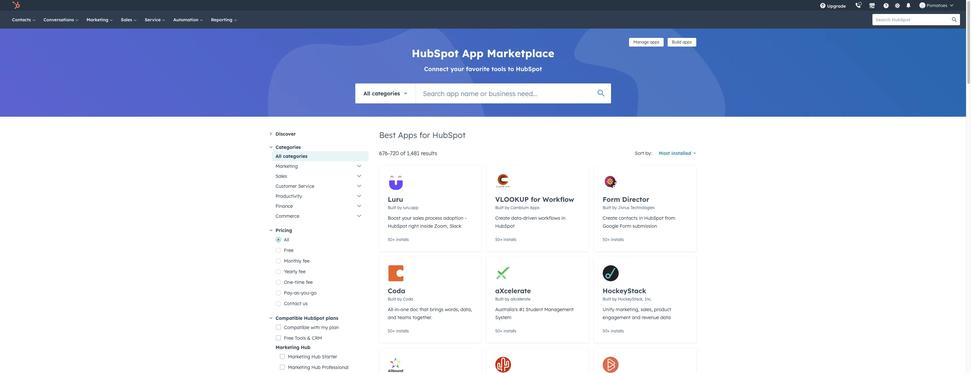 Task type: locate. For each thing, give the bounding box(es) containing it.
slack
[[450, 223, 461, 229]]

free up monthly
[[284, 248, 294, 254]]

built up unify
[[603, 297, 611, 302]]

0 vertical spatial form
[[603, 196, 620, 204]]

1 vertical spatial marketing link
[[272, 162, 369, 172]]

compatible for compatible with my plan
[[284, 325, 309, 331]]

built inside coda built by coda
[[388, 297, 396, 302]]

menu containing pomatoes
[[815, 0, 958, 11]]

notifications image
[[906, 3, 912, 9]]

hub down marketing hub starter in the bottom left of the page
[[311, 365, 321, 371]]

most installed
[[659, 151, 691, 157]]

0 horizontal spatial all categories
[[276, 154, 308, 160]]

build
[[672, 40, 681, 45]]

1 horizontal spatial sales link
[[272, 172, 369, 182]]

2 vertical spatial hub
[[311, 365, 321, 371]]

all categories
[[364, 90, 400, 97], [276, 154, 308, 160]]

2 horizontal spatial all
[[364, 90, 370, 97]]

1 create from the left
[[495, 215, 510, 221]]

create for vlookup
[[495, 215, 510, 221]]

hub down free tools & crm
[[301, 345, 310, 351]]

menu item
[[851, 0, 852, 11]]

and down all- on the left bottom of the page
[[388, 315, 396, 321]]

help image
[[883, 3, 889, 9]]

crm
[[312, 336, 322, 342]]

hubspot up "submission"
[[644, 215, 664, 221]]

customer service link
[[272, 182, 369, 192]]

fee right time
[[306, 280, 313, 286]]

caret image inside categories dropdown button
[[269, 147, 272, 148]]

0 horizontal spatial marketing link
[[83, 11, 117, 29]]

marketplace
[[487, 47, 554, 60]]

by down "vlookup"
[[505, 206, 509, 211]]

coda up in-
[[388, 287, 405, 295]]

and inside all-in-one doc that brings words, data, and teams together.
[[388, 315, 396, 321]]

marketing for marketing hub professional
[[288, 365, 310, 371]]

sales
[[121, 17, 133, 22], [276, 174, 287, 180]]

0 vertical spatial caret image
[[269, 147, 272, 148]]

50 + installs
[[388, 237, 409, 242], [495, 237, 516, 242], [603, 237, 624, 242], [388, 329, 409, 334], [495, 329, 516, 334], [603, 329, 624, 334]]

create
[[495, 215, 510, 221], [603, 215, 617, 221]]

compatible inside compatible hubspot plans dropdown button
[[276, 316, 303, 322]]

by inside hockeystack built by hockeystack, inc.
[[612, 297, 617, 302]]

1 vertical spatial sales link
[[272, 172, 369, 182]]

axcelerate up australia's
[[495, 287, 531, 295]]

marketplaces image
[[869, 3, 875, 9]]

2 free from the top
[[284, 336, 294, 342]]

+ for coda
[[393, 329, 395, 334]]

1 vertical spatial your
[[402, 215, 412, 221]]

create for form
[[603, 215, 617, 221]]

menu
[[815, 0, 958, 11]]

0 vertical spatial caret image
[[270, 133, 272, 136]]

sales link
[[117, 11, 141, 29], [272, 172, 369, 182]]

luru.app
[[403, 206, 418, 211]]

by for luru
[[397, 206, 402, 211]]

words,
[[445, 307, 459, 313]]

form down contacts
[[620, 223, 631, 229]]

marketing,
[[616, 307, 639, 313]]

caret image inside pricing dropdown button
[[269, 230, 272, 232]]

2 in from the left
[[639, 215, 643, 221]]

by inside axcelerate built by axcelerate
[[505, 297, 509, 302]]

hubspot up 'with'
[[304, 316, 324, 322]]

caret image inside 'discover' dropdown button
[[270, 133, 272, 136]]

installed
[[672, 151, 691, 157]]

coda up one at the bottom left of the page
[[403, 297, 413, 302]]

installs for luru
[[396, 237, 409, 242]]

1 vertical spatial fee
[[299, 269, 306, 275]]

your left the favorite
[[450, 65, 464, 73]]

in right workflows on the right of the page
[[562, 215, 565, 221]]

1 horizontal spatial for
[[531, 196, 541, 204]]

compatible with my plan
[[284, 325, 339, 331]]

by inside coda built by coda
[[397, 297, 402, 302]]

built
[[388, 206, 396, 211], [495, 206, 504, 211], [603, 206, 611, 211], [388, 297, 396, 302], [495, 297, 504, 302], [603, 297, 611, 302]]

1 horizontal spatial your
[[450, 65, 464, 73]]

1 vertical spatial service
[[298, 184, 314, 190]]

0 horizontal spatial in
[[562, 215, 565, 221]]

contacts
[[619, 215, 638, 221]]

0 vertical spatial for
[[419, 130, 430, 140]]

free up "marketing hub"
[[284, 336, 294, 342]]

1 vertical spatial compatible
[[284, 325, 309, 331]]

pay-
[[284, 290, 294, 296]]

all
[[364, 90, 370, 97], [276, 154, 282, 160], [284, 237, 289, 243]]

1 vertical spatial axcelerate
[[511, 297, 531, 302]]

form inside form director built by jivrus technologies
[[603, 196, 620, 204]]

installs for hockeystack
[[611, 329, 624, 334]]

compatible
[[276, 316, 303, 322], [284, 325, 309, 331]]

pomatoes button
[[916, 0, 958, 11]]

1 and from the left
[[388, 315, 396, 321]]

hubspot inside boost your sales process adoption - hubspot right inside zoom, slack
[[388, 223, 407, 229]]

and down marketing,
[[632, 315, 641, 321]]

sales up customer
[[276, 174, 287, 180]]

0 horizontal spatial apps
[[398, 130, 417, 140]]

50 + installs down google
[[603, 237, 624, 242]]

built up australia's
[[495, 297, 504, 302]]

installs down engagement
[[611, 329, 624, 334]]

caret image left categories
[[269, 147, 272, 148]]

fee for yearly fee
[[299, 269, 306, 275]]

0 vertical spatial categories
[[372, 90, 400, 97]]

0 vertical spatial fee
[[303, 258, 310, 264]]

your
[[450, 65, 464, 73], [402, 215, 412, 221]]

free
[[284, 248, 294, 254], [284, 336, 294, 342]]

doc
[[410, 307, 418, 313]]

0 vertical spatial service
[[145, 17, 162, 22]]

professional
[[322, 365, 349, 371]]

installs for axcelerate
[[504, 329, 516, 334]]

brings
[[430, 307, 444, 313]]

caret image for categories
[[269, 147, 272, 148]]

caret image for compatible hubspot plans
[[269, 318, 272, 320]]

50 + installs down teams
[[388, 329, 409, 334]]

axcelerate up #1
[[511, 297, 531, 302]]

service left automation
[[145, 17, 162, 22]]

hubspot up connect
[[412, 47, 459, 60]]

hub up marketing hub professional
[[311, 354, 321, 360]]

installs for form
[[611, 237, 624, 242]]

management
[[544, 307, 574, 313]]

caret image left 'pricing'
[[269, 230, 272, 232]]

categories
[[372, 90, 400, 97], [283, 154, 308, 160]]

form up jivrus on the bottom
[[603, 196, 620, 204]]

50 + installs down system at right bottom
[[495, 329, 516, 334]]

2 and from the left
[[632, 315, 641, 321]]

your up right
[[402, 215, 412, 221]]

cambium
[[511, 206, 529, 211]]

for up results
[[419, 130, 430, 140]]

1 vertical spatial apps
[[530, 206, 540, 211]]

and inside unify marketing, sales, product engagement and revenue data
[[632, 315, 641, 321]]

free inside pricing group
[[284, 248, 294, 254]]

by down luru on the left of page
[[397, 206, 402, 211]]

create up google
[[603, 215, 617, 221]]

by up in-
[[397, 297, 402, 302]]

hubspot app marketplace
[[412, 47, 554, 60]]

hubspot down marketplace
[[516, 65, 542, 73]]

categories
[[276, 145, 301, 151]]

your inside boost your sales process adoption - hubspot right inside zoom, slack
[[402, 215, 412, 221]]

hockeystack
[[603, 287, 646, 295]]

50 + installs for luru
[[388, 237, 409, 242]]

for
[[419, 130, 430, 140], [531, 196, 541, 204]]

create left data-
[[495, 215, 510, 221]]

2 caret image from the top
[[269, 230, 272, 232]]

1 vertical spatial caret image
[[269, 230, 272, 232]]

Search app name or business need... search field
[[416, 84, 611, 104]]

2 create from the left
[[603, 215, 617, 221]]

built for axcelerate
[[495, 297, 504, 302]]

fee
[[303, 258, 310, 264], [299, 269, 306, 275], [306, 280, 313, 286]]

1 vertical spatial form
[[620, 223, 631, 229]]

marketing hub professional
[[288, 365, 349, 371]]

right
[[409, 223, 419, 229]]

create inside the create contacts in hubspot from google form submission
[[603, 215, 617, 221]]

for up driven
[[531, 196, 541, 204]]

caret image inside compatible hubspot plans dropdown button
[[269, 318, 272, 320]]

coda built by coda
[[388, 287, 413, 302]]

axcelerate built by axcelerate
[[495, 287, 531, 302]]

data,
[[460, 307, 472, 313]]

1 horizontal spatial and
[[632, 315, 641, 321]]

hubspot down boost
[[388, 223, 407, 229]]

0 vertical spatial free
[[284, 248, 294, 254]]

by up unify
[[612, 297, 617, 302]]

installs down google
[[611, 237, 624, 242]]

help button
[[881, 0, 892, 11]]

hubspot
[[412, 47, 459, 60], [516, 65, 542, 73], [432, 130, 466, 140], [644, 215, 664, 221], [388, 223, 407, 229], [495, 223, 515, 229], [304, 316, 324, 322]]

0 vertical spatial marketing link
[[83, 11, 117, 29]]

0 horizontal spatial sales link
[[117, 11, 141, 29]]

hubspot link
[[8, 1, 25, 9]]

0 horizontal spatial service
[[145, 17, 162, 22]]

50 + installs down right
[[388, 237, 409, 242]]

fee up time
[[299, 269, 306, 275]]

1 horizontal spatial create
[[603, 215, 617, 221]]

apps
[[650, 40, 659, 45], [683, 40, 692, 45]]

1 vertical spatial caret image
[[269, 318, 272, 320]]

build apps link
[[668, 38, 696, 47]]

director
[[622, 196, 649, 204]]

built inside luru built by luru.app
[[388, 206, 396, 211]]

1 in from the left
[[562, 215, 565, 221]]

installs down right
[[396, 237, 409, 242]]

0 horizontal spatial your
[[402, 215, 412, 221]]

hubspot inside the create contacts in hubspot from google form submission
[[644, 215, 664, 221]]

apps right manage at the top of page
[[650, 40, 659, 45]]

your for favorite
[[450, 65, 464, 73]]

one
[[401, 307, 409, 313]]

2 vertical spatial all
[[284, 237, 289, 243]]

time
[[295, 280, 305, 286]]

hubspot down data-
[[495, 223, 515, 229]]

compatible down the contact
[[276, 316, 303, 322]]

unify marketing, sales, product engagement and revenue data
[[603, 307, 671, 321]]

50 for vlookup for workflow
[[495, 237, 500, 242]]

apps
[[398, 130, 417, 140], [530, 206, 540, 211]]

all-in-one doc that brings words, data, and teams together.
[[388, 307, 472, 321]]

2 apps from the left
[[683, 40, 692, 45]]

built up all- on the left bottom of the page
[[388, 297, 396, 302]]

1 horizontal spatial in
[[639, 215, 643, 221]]

50 for form director
[[603, 237, 608, 242]]

installs down system at right bottom
[[504, 329, 516, 334]]

marketing link
[[83, 11, 117, 29], [272, 162, 369, 172]]

free inside compatible hubspot plans group
[[284, 336, 294, 342]]

1 horizontal spatial all
[[284, 237, 289, 243]]

by for coda
[[397, 297, 402, 302]]

create inside create data-driven workflows in hubspot
[[495, 215, 510, 221]]

1 horizontal spatial apps
[[683, 40, 692, 45]]

upgrade image
[[820, 3, 826, 9]]

50 for hockeystack
[[603, 329, 608, 334]]

0 vertical spatial your
[[450, 65, 464, 73]]

1 horizontal spatial apps
[[530, 206, 540, 211]]

by up australia's
[[505, 297, 509, 302]]

0 vertical spatial compatible
[[276, 316, 303, 322]]

1 horizontal spatial service
[[298, 184, 314, 190]]

built inside axcelerate built by axcelerate
[[495, 297, 504, 302]]

0 vertical spatial all
[[364, 90, 370, 97]]

1 vertical spatial coda
[[403, 297, 413, 302]]

productivity
[[276, 194, 302, 200]]

+ for vlookup
[[500, 237, 502, 242]]

built left jivrus on the bottom
[[603, 206, 611, 211]]

create contacts in hubspot from google form submission
[[603, 215, 676, 229]]

by for hockeystack
[[612, 297, 617, 302]]

in up "submission"
[[639, 215, 643, 221]]

0 vertical spatial all categories
[[364, 90, 400, 97]]

service
[[145, 17, 162, 22], [298, 184, 314, 190]]

1 vertical spatial for
[[531, 196, 541, 204]]

free for free
[[284, 248, 294, 254]]

0 horizontal spatial and
[[388, 315, 396, 321]]

1 free from the top
[[284, 248, 294, 254]]

&
[[307, 336, 311, 342]]

sort by:
[[635, 151, 652, 157]]

apps for manage apps
[[650, 40, 659, 45]]

1 horizontal spatial marketing link
[[272, 162, 369, 172]]

all categories inside popup button
[[364, 90, 400, 97]]

by inside luru built by luru.app
[[397, 206, 402, 211]]

built inside hockeystack built by hockeystack, inc.
[[603, 297, 611, 302]]

marketing
[[87, 17, 110, 22], [276, 164, 298, 170], [276, 345, 299, 351], [288, 354, 310, 360], [288, 365, 310, 371]]

service up productivity link
[[298, 184, 314, 190]]

all categories link
[[272, 152, 369, 162]]

by
[[397, 206, 402, 211], [505, 206, 509, 211], [612, 206, 617, 211], [397, 297, 402, 302], [505, 297, 509, 302], [612, 297, 617, 302]]

+ for luru
[[393, 237, 395, 242]]

compatible hubspot plans group
[[276, 333, 369, 374]]

50 + installs for coda
[[388, 329, 409, 334]]

0 vertical spatial apps
[[398, 130, 417, 140]]

0 horizontal spatial apps
[[650, 40, 659, 45]]

0 vertical spatial sales
[[121, 17, 133, 22]]

caret image
[[270, 133, 272, 136], [269, 318, 272, 320]]

676-720 of 1,481 results
[[379, 150, 437, 157]]

categories button
[[269, 144, 369, 152]]

apps up driven
[[530, 206, 540, 211]]

50 + installs down data-
[[495, 237, 516, 242]]

plans
[[326, 316, 338, 322]]

free tools & crm
[[284, 336, 322, 342]]

reporting link
[[207, 11, 241, 29]]

0 horizontal spatial categories
[[283, 154, 308, 160]]

installs down teams
[[396, 329, 409, 334]]

1 apps from the left
[[650, 40, 659, 45]]

fee for monthly fee
[[303, 258, 310, 264]]

yearly
[[284, 269, 297, 275]]

1 vertical spatial sales
[[276, 174, 287, 180]]

1 horizontal spatial all categories
[[364, 90, 400, 97]]

marketing for marketing hub starter
[[288, 354, 310, 360]]

workflow
[[543, 196, 574, 204]]

50 for axcelerate
[[495, 329, 500, 334]]

axcelerate
[[495, 287, 531, 295], [511, 297, 531, 302]]

1 horizontal spatial sales
[[276, 174, 287, 180]]

system
[[495, 315, 511, 321]]

your for sales
[[402, 215, 412, 221]]

50 + installs down engagement
[[603, 329, 624, 334]]

built inside form director built by jivrus technologies
[[603, 206, 611, 211]]

built down luru on the left of page
[[388, 206, 396, 211]]

apps up the 676-720 of 1,481 results
[[398, 130, 417, 140]]

sales left service link
[[121, 17, 133, 22]]

1 horizontal spatial categories
[[372, 90, 400, 97]]

fee right monthly
[[303, 258, 310, 264]]

installs down data-
[[504, 237, 516, 242]]

0 horizontal spatial all
[[276, 154, 282, 160]]

discover button
[[270, 130, 369, 138]]

monthly
[[284, 258, 301, 264]]

hockeystack built by hockeystack, inc.
[[603, 287, 652, 302]]

caret image for pricing
[[269, 230, 272, 232]]

50 + installs for hockeystack
[[603, 329, 624, 334]]

apps right "build"
[[683, 40, 692, 45]]

caret image
[[269, 147, 272, 148], [269, 230, 272, 232]]

compatible up tools
[[284, 325, 309, 331]]

1 vertical spatial hub
[[311, 354, 321, 360]]

1 vertical spatial free
[[284, 336, 294, 342]]

0 horizontal spatial create
[[495, 215, 510, 221]]

by left jivrus on the bottom
[[612, 206, 617, 211]]

built down "vlookup"
[[495, 206, 504, 211]]

1 caret image from the top
[[269, 147, 272, 148]]



Task type: vqa. For each thing, say whether or not it's contained in the screenshot.
SEARCH search field
no



Task type: describe. For each thing, give the bounding box(es) containing it.
0 vertical spatial sales link
[[117, 11, 141, 29]]

inside
[[420, 223, 433, 229]]

adoption
[[444, 215, 463, 221]]

luru
[[388, 196, 403, 204]]

50 + installs for form
[[603, 237, 624, 242]]

with
[[311, 325, 320, 331]]

yearly fee
[[284, 269, 306, 275]]

axcelerate inside axcelerate built by axcelerate
[[511, 297, 531, 302]]

teams
[[398, 315, 411, 321]]

0 vertical spatial coda
[[388, 287, 405, 295]]

0 horizontal spatial for
[[419, 130, 430, 140]]

by inside vlookup for workflow built by cambium apps
[[505, 206, 509, 211]]

contact us
[[284, 301, 308, 307]]

results
[[421, 150, 437, 157]]

0 vertical spatial axcelerate
[[495, 287, 531, 295]]

installs for vlookup
[[504, 237, 516, 242]]

built for hockeystack
[[603, 297, 611, 302]]

manage
[[634, 40, 649, 45]]

plan
[[329, 325, 339, 331]]

hockeystack,
[[618, 297, 644, 302]]

tyler black image
[[920, 2, 926, 8]]

commerce
[[276, 214, 299, 219]]

1 vertical spatial categories
[[283, 154, 308, 160]]

in inside create data-driven workflows in hubspot
[[562, 215, 565, 221]]

discover
[[276, 131, 296, 137]]

one-
[[284, 280, 295, 286]]

0 horizontal spatial sales
[[121, 17, 133, 22]]

together.
[[413, 315, 432, 321]]

pomatoes
[[927, 3, 948, 8]]

compatible hubspot plans button
[[269, 315, 369, 323]]

upgrade
[[827, 3, 846, 9]]

build apps
[[672, 40, 692, 45]]

+ for hockeystack
[[608, 329, 610, 334]]

conversations
[[44, 17, 75, 22]]

built inside vlookup for workflow built by cambium apps
[[495, 206, 504, 211]]

student
[[526, 307, 543, 313]]

boost your sales process adoption - hubspot right inside zoom, slack
[[388, 215, 467, 229]]

boost
[[388, 215, 401, 221]]

Search HubSpot search field
[[873, 14, 954, 25]]

settings image
[[894, 3, 900, 9]]

by inside form director built by jivrus technologies
[[612, 206, 617, 211]]

vlookup for workflow built by cambium apps
[[495, 196, 574, 211]]

2 vertical spatial fee
[[306, 280, 313, 286]]

hubspot up results
[[432, 130, 466, 140]]

built for luru
[[388, 206, 396, 211]]

app
[[462, 47, 484, 60]]

of
[[400, 150, 406, 157]]

+ for form
[[608, 237, 610, 242]]

contacts link
[[8, 11, 40, 29]]

all inside pricing group
[[284, 237, 289, 243]]

built for coda
[[388, 297, 396, 302]]

my
[[321, 325, 328, 331]]

google
[[603, 223, 619, 229]]

+ for axcelerate
[[500, 329, 502, 334]]

compatible for compatible hubspot plans
[[276, 316, 303, 322]]

calling icon button
[[853, 1, 864, 10]]

1,481
[[407, 150, 419, 157]]

sales
[[413, 215, 424, 221]]

that
[[420, 307, 429, 313]]

monthly fee
[[284, 258, 310, 264]]

marketing for marketing hub
[[276, 345, 299, 351]]

customer
[[276, 184, 297, 190]]

settings link
[[893, 2, 902, 9]]

manage apps
[[634, 40, 659, 45]]

contacts
[[12, 17, 32, 22]]

hubspot app marketplace link
[[412, 47, 554, 60]]

in inside the create contacts in hubspot from google form submission
[[639, 215, 643, 221]]

categories inside popup button
[[372, 90, 400, 97]]

inc.
[[645, 297, 652, 302]]

create data-driven workflows in hubspot
[[495, 215, 565, 229]]

you-
[[301, 290, 311, 296]]

hubspot inside create data-driven workflows in hubspot
[[495, 223, 515, 229]]

free for free tools & crm
[[284, 336, 294, 342]]

hubspot image
[[12, 1, 20, 9]]

product
[[654, 307, 671, 313]]

installs for coda
[[396, 329, 409, 334]]

50 for coda
[[388, 329, 393, 334]]

marketing hub
[[276, 345, 310, 351]]

all-
[[388, 307, 395, 313]]

contact
[[284, 301, 301, 307]]

us
[[303, 301, 308, 307]]

hub for professional
[[311, 365, 321, 371]]

search image
[[952, 17, 957, 22]]

50 for luru
[[388, 237, 393, 242]]

50 + installs for vlookup
[[495, 237, 516, 242]]

most installed button
[[655, 147, 696, 160]]

caret image for discover
[[270, 133, 272, 136]]

one-time fee
[[284, 280, 313, 286]]

driven
[[523, 215, 537, 221]]

50 + installs for axcelerate
[[495, 329, 516, 334]]

-
[[465, 215, 467, 221]]

pricing
[[276, 228, 292, 234]]

apps inside vlookup for workflow built by cambium apps
[[530, 206, 540, 211]]

apps for build apps
[[683, 40, 692, 45]]

search button
[[949, 14, 960, 25]]

tools
[[492, 65, 506, 73]]

in-
[[395, 307, 401, 313]]

best
[[379, 130, 396, 140]]

676-
[[379, 150, 390, 157]]

for inside vlookup for workflow built by cambium apps
[[531, 196, 541, 204]]

hub for starter
[[311, 354, 321, 360]]

0 vertical spatial hub
[[301, 345, 310, 351]]

by for axcelerate
[[505, 297, 509, 302]]

automation
[[173, 17, 200, 22]]

by:
[[646, 151, 652, 157]]

vlookup
[[495, 196, 529, 204]]

most
[[659, 151, 670, 157]]

data-
[[511, 215, 523, 221]]

automation link
[[169, 11, 207, 29]]

finance link
[[272, 202, 369, 212]]

all inside popup button
[[364, 90, 370, 97]]

finance
[[276, 204, 293, 210]]

calling icon image
[[855, 3, 861, 9]]

sales,
[[641, 307, 653, 313]]

service link
[[141, 11, 169, 29]]

notifications button
[[903, 0, 914, 11]]

pay-as-you-go
[[284, 290, 317, 296]]

technologies
[[631, 206, 655, 211]]

form inside the create contacts in hubspot from google form submission
[[620, 223, 631, 229]]

1 vertical spatial all
[[276, 154, 282, 160]]

1 vertical spatial all categories
[[276, 154, 308, 160]]

marketplaces button
[[865, 0, 879, 11]]

commerce link
[[272, 212, 369, 221]]

workflows
[[538, 215, 560, 221]]

revenue
[[642, 315, 659, 321]]

hubspot inside dropdown button
[[304, 316, 324, 322]]

customer service
[[276, 184, 314, 190]]

pricing group
[[276, 235, 369, 309]]

tools
[[295, 336, 306, 342]]



